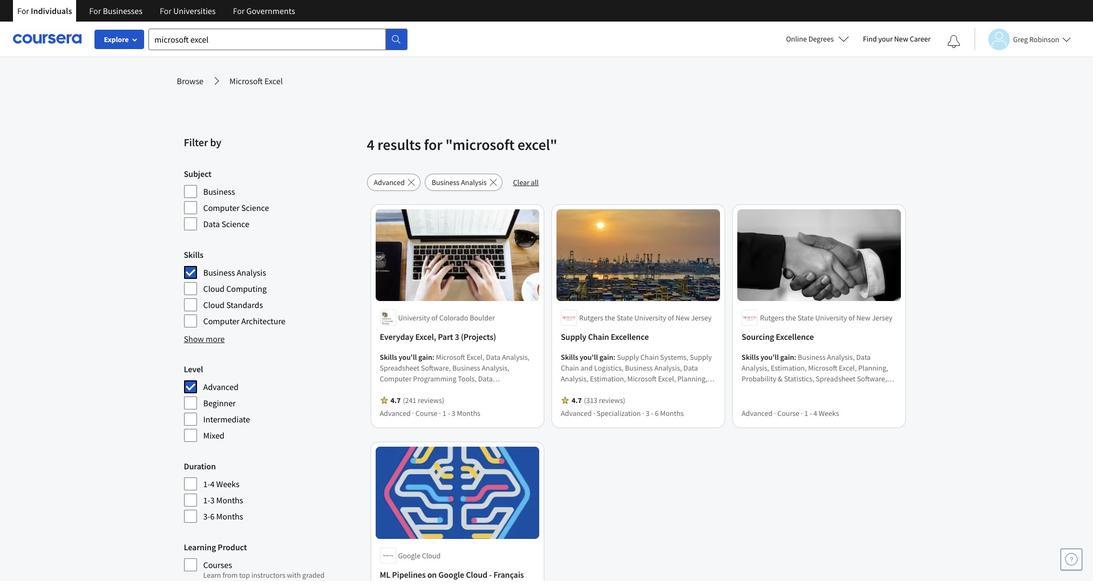 Task type: describe. For each thing, give the bounding box(es) containing it.
learn
[[203, 571, 221, 580]]

find your new career link
[[858, 32, 936, 46]]

by
[[210, 136, 221, 149]]

2 excellence from the left
[[776, 332, 814, 343]]

: for everyday
[[432, 353, 434, 362]]

cloud standards
[[203, 300, 263, 310]]

colorado
[[439, 313, 468, 323]]

3 right specialization
[[646, 409, 649, 419]]

specialization
[[596, 409, 641, 419]]

3 right "part"
[[455, 332, 459, 343]]

rutgers for chain
[[579, 313, 603, 323]]

sourcing
[[741, 332, 774, 343]]

more
[[206, 334, 225, 344]]

cloud inside ml pipelines on google cloud - français link
[[466, 569, 487, 580]]

filter
[[184, 136, 208, 149]]

business analysis inside button
[[432, 178, 487, 187]]

explore
[[104, 35, 129, 44]]

excel"
[[518, 135, 557, 154]]

excel, for everyday
[[415, 332, 436, 343]]

degrees
[[809, 34, 834, 44]]

1-4 weeks
[[203, 479, 240, 490]]

clear all
[[513, 178, 539, 187]]

business analysis button
[[425, 174, 502, 191]]

0 vertical spatial 4
[[367, 135, 375, 154]]

your
[[878, 34, 893, 44]]

(313
[[584, 396, 597, 406]]

clear
[[513, 178, 530, 187]]

computing
[[226, 283, 267, 294]]

What do you want to learn? text field
[[148, 28, 386, 50]]

browse
[[177, 76, 204, 86]]

learning product
[[184, 542, 247, 553]]

rutgers the state university of new jersey for sourcing excellence
[[760, 313, 892, 323]]

for for universities
[[160, 5, 172, 16]]

1- for 4
[[203, 479, 210, 490]]

career
[[910, 34, 931, 44]]

cloud up on in the left bottom of the page
[[422, 551, 441, 561]]

months right specialization
[[660, 409, 684, 419]]

find
[[863, 34, 877, 44]]

greg robinson button
[[974, 28, 1071, 50]]

2 : from the left
[[613, 353, 615, 362]]

clear all button
[[507, 174, 545, 191]]

advanced · course · 1 - 3 months
[[380, 409, 480, 419]]

(241
[[403, 396, 416, 406]]

ml pipelines on google cloud - français link
[[380, 568, 535, 581]]

show more button
[[184, 333, 225, 346]]

advanced · course · 1 - 4 weeks
[[741, 409, 839, 419]]

university for sourcing excellence
[[815, 313, 847, 323]]

- for 6
[[651, 409, 653, 419]]

microsoft excel, data analysis, spreadsheet software, business analysis, computer programming tools, data management, market analysis
[[380, 353, 530, 395]]

3-
[[203, 511, 210, 522]]

part
[[438, 332, 453, 343]]

for for businesses
[[89, 5, 101, 16]]

courses
[[203, 560, 232, 571]]

computer inside microsoft excel, data analysis, spreadsheet software, business analysis, computer programming tools, data management, market analysis
[[380, 374, 412, 384]]

of for sourcing excellence
[[848, 313, 855, 323]]

greg
[[1013, 34, 1028, 44]]

data right tools,
[[478, 374, 493, 384]]

skills down sourcing
[[741, 353, 759, 362]]

6 inside duration group
[[210, 511, 215, 522]]

for for governments
[[233, 5, 245, 16]]

2 you'll from the left
[[580, 353, 598, 362]]

business inside button
[[432, 178, 460, 187]]

on
[[427, 569, 437, 580]]

4.7 for supply
[[571, 396, 582, 406]]

logistics,
[[798, 396, 828, 406]]

for businesses
[[89, 5, 142, 16]]

4 · from the left
[[642, 409, 644, 419]]

"microsoft
[[445, 135, 515, 154]]

2 skills you'll gain : from the left
[[561, 353, 617, 362]]

gain for sourcing
[[780, 353, 794, 362]]

for
[[424, 135, 443, 154]]

top
[[239, 571, 250, 580]]

and
[[785, 396, 797, 406]]

intermediate
[[203, 414, 250, 425]]

skills down supply chain excellence
[[561, 353, 578, 362]]

course for 4
[[777, 409, 799, 419]]

- for 3
[[448, 409, 450, 419]]

excel
[[265, 76, 283, 86]]

microsoft for excel,
[[436, 353, 465, 362]]

explore button
[[94, 30, 144, 49]]

probability
[[741, 374, 776, 384]]

advanced for advanced · specialization · 3 - 6 months
[[561, 409, 592, 419]]

2 horizontal spatial chain
[[827, 385, 845, 395]]

the for chain
[[605, 313, 615, 323]]

data down (projects)
[[486, 353, 501, 362]]

new inside find your new career link
[[894, 34, 908, 44]]

data science
[[203, 219, 249, 229]]

1 for 4
[[804, 409, 808, 419]]

supply chain excellence
[[561, 332, 649, 343]]

with
[[287, 571, 301, 580]]

1 horizontal spatial chain
[[765, 396, 783, 406]]

science for data science
[[222, 219, 249, 229]]

1 · from the left
[[412, 409, 414, 419]]

for for individuals
[[17, 5, 29, 16]]

cloud computing
[[203, 283, 267, 294]]

4 results for "microsoft excel"
[[367, 135, 557, 154]]

governments
[[247, 5, 295, 16]]

standards
[[226, 300, 263, 310]]

2 vertical spatial supply
[[741, 396, 763, 406]]

microsoft for excel
[[229, 76, 263, 86]]

&
[[778, 374, 782, 384]]

online
[[786, 34, 807, 44]]

3 down "programming"
[[452, 409, 455, 419]]

programming
[[413, 374, 456, 384]]

you'll for everyday
[[399, 353, 417, 362]]

systems,
[[846, 385, 874, 395]]

skills inside group
[[184, 249, 203, 260]]

show more
[[184, 334, 225, 344]]

learning product group
[[184, 541, 360, 581]]

(projects)
[[461, 332, 496, 343]]

greg robinson
[[1013, 34, 1059, 44]]

business inside business analysis, data analysis, estimation, microsoft excel, planning, probability & statistics, spreadsheet software, statistical analysis, supply chain systems, supply chain and logistics, procurement
[[798, 353, 825, 362]]

microsoft excel
[[229, 76, 283, 86]]

advanced for advanced · course · 1 - 4 weeks
[[741, 409, 772, 419]]

1 vertical spatial supply
[[803, 385, 825, 395]]

spreadsheet inside business analysis, data analysis, estimation, microsoft excel, planning, probability & statistics, spreadsheet software, statistical analysis, supply chain systems, supply chain and logistics, procurement
[[816, 374, 855, 384]]

show notifications image
[[947, 35, 960, 48]]

data inside subject 'group'
[[203, 219, 220, 229]]

: for sourcing
[[794, 353, 796, 362]]

statistics,
[[784, 374, 814, 384]]

you'll for sourcing
[[760, 353, 779, 362]]

individuals
[[31, 5, 72, 16]]

computer science
[[203, 202, 269, 213]]

business analysis inside skills group
[[203, 267, 266, 278]]

find your new career
[[863, 34, 931, 44]]



Task type: vqa. For each thing, say whether or not it's contained in the screenshot.
1-3 Months
yes



Task type: locate. For each thing, give the bounding box(es) containing it.
for
[[17, 5, 29, 16], [89, 5, 101, 16], [160, 5, 172, 16], [233, 5, 245, 16]]

2 horizontal spatial gain
[[780, 353, 794, 362]]

0 vertical spatial 6
[[655, 409, 658, 419]]

the up the sourcing excellence
[[785, 313, 796, 323]]

3 : from the left
[[794, 353, 796, 362]]

1 horizontal spatial excellence
[[776, 332, 814, 343]]

0 horizontal spatial jersey
[[691, 313, 711, 323]]

- for français
[[489, 569, 492, 580]]

advanced inside level group
[[203, 382, 239, 392]]

learning
[[184, 542, 216, 553]]

business analysis up cloud computing
[[203, 267, 266, 278]]

· down (241
[[412, 409, 414, 419]]

for left individuals
[[17, 5, 29, 16]]

0 horizontal spatial rutgers
[[579, 313, 603, 323]]

advanced down results
[[374, 178, 405, 187]]

online degrees
[[786, 34, 834, 44]]

6 · from the left
[[801, 409, 803, 419]]

3 gain from the left
[[780, 353, 794, 362]]

business analysis
[[432, 178, 487, 187], [203, 267, 266, 278]]

1 horizontal spatial 6
[[655, 409, 658, 419]]

reviews) for excel,
[[418, 396, 444, 406]]

1 horizontal spatial you'll
[[580, 353, 598, 362]]

science
[[241, 202, 269, 213], [222, 219, 249, 229]]

1 down the market
[[442, 409, 446, 419]]

data up the planning,
[[856, 353, 871, 362]]

· down probability
[[774, 409, 776, 419]]

2 1 from the left
[[804, 409, 808, 419]]

4.7 (241 reviews)
[[391, 396, 444, 406]]

university
[[398, 313, 430, 323], [634, 313, 666, 323], [815, 313, 847, 323]]

0 vertical spatial computer
[[203, 202, 240, 213]]

supply chain excellence link
[[561, 331, 716, 344]]

software, up "programming"
[[421, 364, 451, 373]]

science down the computer science at the left top
[[222, 219, 249, 229]]

google right on in the left bottom of the page
[[439, 569, 464, 580]]

1 horizontal spatial spreadsheet
[[816, 374, 855, 384]]

1 vertical spatial 4
[[813, 409, 817, 419]]

6 down the 1-3 months
[[210, 511, 215, 522]]

software, inside business analysis, data analysis, estimation, microsoft excel, planning, probability & statistics, spreadsheet software, statistical analysis, supply chain systems, supply chain and logistics, procurement
[[857, 374, 887, 384]]

2 course from the left
[[777, 409, 799, 419]]

5 · from the left
[[774, 409, 776, 419]]

science for computer science
[[241, 202, 269, 213]]

skills you'll gain :
[[380, 353, 436, 362], [561, 353, 617, 362], [741, 353, 798, 362]]

new up sourcing excellence link
[[856, 313, 870, 323]]

gain up estimation,
[[780, 353, 794, 362]]

2 rutgers the state university of new jersey from the left
[[760, 313, 892, 323]]

1 horizontal spatial course
[[777, 409, 799, 419]]

jersey
[[691, 313, 711, 323], [872, 313, 892, 323]]

you'll down supply chain excellence
[[580, 353, 598, 362]]

rutgers the state university of new jersey up sourcing excellence link
[[760, 313, 892, 323]]

banner navigation
[[9, 0, 304, 22]]

4 down logistics,
[[813, 409, 817, 419]]

rutgers the state university of new jersey for supply chain excellence
[[579, 313, 711, 323]]

3 up 3-
[[210, 495, 215, 506]]

1- down duration
[[203, 479, 210, 490]]

1 horizontal spatial new
[[856, 313, 870, 323]]

new right your
[[894, 34, 908, 44]]

2 horizontal spatial you'll
[[760, 353, 779, 362]]

2 jersey from the left
[[872, 313, 892, 323]]

new up supply chain excellence link at the right bottom
[[675, 313, 689, 323]]

1 excellence from the left
[[611, 332, 649, 343]]

1-
[[203, 479, 210, 490], [203, 495, 210, 506]]

business inside skills group
[[203, 267, 235, 278]]

2 vertical spatial excel,
[[839, 364, 857, 373]]

0 horizontal spatial reviews)
[[418, 396, 444, 406]]

jersey for supply chain excellence
[[691, 313, 711, 323]]

business
[[432, 178, 460, 187], [203, 186, 235, 197], [203, 267, 235, 278], [798, 353, 825, 362], [452, 364, 480, 373]]

0 horizontal spatial skills you'll gain :
[[380, 353, 436, 362]]

universities
[[173, 5, 216, 16]]

1 horizontal spatial software,
[[857, 374, 887, 384]]

2 vertical spatial computer
[[380, 374, 412, 384]]

microsoft inside microsoft excel, data analysis, spreadsheet software, business analysis, computer programming tools, data management, market analysis
[[436, 353, 465, 362]]

1 vertical spatial software,
[[857, 374, 887, 384]]

analysis inside skills group
[[237, 267, 266, 278]]

1 of from the left
[[431, 313, 438, 323]]

0 horizontal spatial weeks
[[216, 479, 240, 490]]

3 you'll from the left
[[760, 353, 779, 362]]

cloud
[[203, 283, 225, 294], [203, 300, 225, 310], [422, 551, 441, 561], [466, 569, 487, 580]]

1 horizontal spatial supply
[[741, 396, 763, 406]]

0 vertical spatial google
[[398, 551, 420, 561]]

businesses
[[103, 5, 142, 16]]

1 horizontal spatial skills you'll gain :
[[561, 353, 617, 362]]

1 horizontal spatial microsoft
[[436, 353, 465, 362]]

2 4.7 from the left
[[571, 396, 582, 406]]

gain for everyday
[[418, 353, 432, 362]]

software, inside microsoft excel, data analysis, spreadsheet software, business analysis, computer programming tools, data management, market analysis
[[421, 364, 451, 373]]

browse link
[[177, 75, 204, 87]]

1 : from the left
[[432, 353, 434, 362]]

0 vertical spatial business analysis
[[432, 178, 487, 187]]

jersey for sourcing excellence
[[872, 313, 892, 323]]

advanced for advanced · course · 1 - 3 months
[[380, 409, 411, 419]]

computer architecture
[[203, 316, 285, 327]]

français
[[494, 569, 524, 580]]

analysis up computing
[[237, 267, 266, 278]]

computer inside subject 'group'
[[203, 202, 240, 213]]

4.7 (313 reviews)
[[571, 396, 625, 406]]

1 1 from the left
[[442, 409, 446, 419]]

analysis down "microsoft
[[461, 178, 487, 187]]

1 1- from the top
[[203, 479, 210, 490]]

microsoft down "part"
[[436, 353, 465, 362]]

1 vertical spatial microsoft
[[436, 353, 465, 362]]

cloud left français
[[466, 569, 487, 580]]

for universities
[[160, 5, 216, 16]]

1 vertical spatial 1-
[[203, 495, 210, 506]]

graded
[[302, 571, 325, 580]]

2 horizontal spatial supply
[[803, 385, 825, 395]]

- down logistics,
[[809, 409, 812, 419]]

2 reviews) from the left
[[599, 396, 625, 406]]

sourcing excellence
[[741, 332, 814, 343]]

-
[[448, 409, 450, 419], [651, 409, 653, 419], [809, 409, 812, 419], [489, 569, 492, 580]]

1 vertical spatial google
[[439, 569, 464, 580]]

0 horizontal spatial 4.7
[[391, 396, 401, 406]]

everyday excel, part 3 (projects)
[[380, 332, 496, 343]]

1 vertical spatial weeks
[[216, 479, 240, 490]]

new for supply chain excellence
[[675, 313, 689, 323]]

6 right specialization
[[655, 409, 658, 419]]

2 the from the left
[[785, 313, 796, 323]]

- for 4
[[809, 409, 812, 419]]

ml
[[380, 569, 390, 580]]

of up supply chain excellence link at the right bottom
[[668, 313, 674, 323]]

advanced button
[[367, 174, 420, 191]]

course down 4.7 (241 reviews)
[[416, 409, 438, 419]]

architecture
[[241, 316, 285, 327]]

- down "programming"
[[448, 409, 450, 419]]

product
[[218, 542, 247, 553]]

reviews) for chain
[[599, 396, 625, 406]]

cloud down cloud computing
[[203, 300, 225, 310]]

None search field
[[148, 28, 408, 50]]

advanced down statistical
[[741, 409, 772, 419]]

1 vertical spatial science
[[222, 219, 249, 229]]

0 horizontal spatial business analysis
[[203, 267, 266, 278]]

advanced inside the advanced "button"
[[374, 178, 405, 187]]

level group
[[184, 363, 360, 443]]

1 horizontal spatial rutgers the state university of new jersey
[[760, 313, 892, 323]]

skills
[[184, 249, 203, 260], [380, 353, 397, 362], [561, 353, 578, 362], [741, 353, 759, 362]]

for left universities
[[160, 5, 172, 16]]

1 vertical spatial spreadsheet
[[816, 374, 855, 384]]

1 vertical spatial excel,
[[467, 353, 484, 362]]

1 course from the left
[[416, 409, 438, 419]]

for governments
[[233, 5, 295, 16]]

data
[[203, 219, 220, 229], [486, 353, 501, 362], [856, 353, 871, 362], [478, 374, 493, 384]]

spreadsheet inside microsoft excel, data analysis, spreadsheet software, business analysis, computer programming tools, data management, market analysis
[[380, 364, 419, 373]]

1 horizontal spatial 4
[[367, 135, 375, 154]]

1 vertical spatial 6
[[210, 511, 215, 522]]

1 vertical spatial chain
[[827, 385, 845, 395]]

for left governments on the top left
[[233, 5, 245, 16]]

rutgers up supply chain excellence
[[579, 313, 603, 323]]

0 horizontal spatial rutgers the state university of new jersey
[[579, 313, 711, 323]]

analysis inside button
[[461, 178, 487, 187]]

0 vertical spatial spreadsheet
[[380, 364, 419, 373]]

excel,
[[415, 332, 436, 343], [467, 353, 484, 362], [839, 364, 857, 373]]

excel, inside business analysis, data analysis, estimation, microsoft excel, planning, probability & statistics, spreadsheet software, statistical analysis, supply chain systems, supply chain and logistics, procurement
[[839, 364, 857, 373]]

· right specialization
[[642, 409, 644, 419]]

learn from top instructors with graded
[[203, 571, 343, 581]]

weeks down logistics,
[[819, 409, 839, 419]]

weeks inside duration group
[[216, 479, 240, 490]]

1 horizontal spatial business analysis
[[432, 178, 487, 187]]

2 gain from the left
[[599, 353, 613, 362]]

0 horizontal spatial 1
[[442, 409, 446, 419]]

spreadsheet up "procurement"
[[816, 374, 855, 384]]

computer up the data science
[[203, 202, 240, 213]]

months
[[457, 409, 480, 419], [660, 409, 684, 419], [216, 495, 243, 506], [216, 511, 243, 522]]

microsoft left excel
[[229, 76, 263, 86]]

analysis inside microsoft excel, data analysis, spreadsheet software, business analysis, computer programming tools, data management, market analysis
[[448, 385, 474, 395]]

0 horizontal spatial state
[[617, 313, 633, 323]]

of for supply chain excellence
[[668, 313, 674, 323]]

3 of from the left
[[848, 313, 855, 323]]

university of colorado boulder
[[398, 313, 495, 323]]

coursera image
[[13, 30, 82, 48]]

3 · from the left
[[593, 409, 595, 419]]

cloud up cloud standards
[[203, 283, 225, 294]]

skills group
[[184, 248, 360, 328]]

· down logistics,
[[801, 409, 803, 419]]

university for supply chain excellence
[[634, 313, 666, 323]]

for individuals
[[17, 5, 72, 16]]

reviews) down the market
[[418, 396, 444, 406]]

statistical
[[741, 385, 772, 395]]

- left français
[[489, 569, 492, 580]]

microsoft up statistics,
[[808, 364, 837, 373]]

2 state from the left
[[797, 313, 814, 323]]

months up 3-6 months at the bottom left of page
[[216, 495, 243, 506]]

4 inside duration group
[[210, 479, 215, 490]]

1 for 3
[[442, 409, 446, 419]]

1 horizontal spatial gain
[[599, 353, 613, 362]]

2 for from the left
[[89, 5, 101, 16]]

0 horizontal spatial excel,
[[415, 332, 436, 343]]

1 horizontal spatial the
[[785, 313, 796, 323]]

0 horizontal spatial microsoft
[[229, 76, 263, 86]]

skills you'll gain : down everyday
[[380, 353, 436, 362]]

2 horizontal spatial excel,
[[839, 364, 857, 373]]

new for sourcing excellence
[[856, 313, 870, 323]]

instructors
[[251, 571, 285, 580]]

excel, left "part"
[[415, 332, 436, 343]]

months down the 1-3 months
[[216, 511, 243, 522]]

1 horizontal spatial rutgers
[[760, 313, 784, 323]]

1 rutgers the state university of new jersey from the left
[[579, 313, 711, 323]]

university up supply chain excellence link at the right bottom
[[634, 313, 666, 323]]

rutgers for excellence
[[760, 313, 784, 323]]

gain
[[418, 353, 432, 362], [599, 353, 613, 362], [780, 353, 794, 362]]

course down and
[[777, 409, 799, 419]]

1- up 3-
[[203, 495, 210, 506]]

3 for from the left
[[160, 5, 172, 16]]

business up the computer science at the left top
[[203, 186, 235, 197]]

data inside business analysis, data analysis, estimation, microsoft excel, planning, probability & statistics, spreadsheet software, statistical analysis, supply chain systems, supply chain and logistics, procurement
[[856, 353, 871, 362]]

0 vertical spatial weeks
[[819, 409, 839, 419]]

0 horizontal spatial of
[[431, 313, 438, 323]]

1 horizontal spatial state
[[797, 313, 814, 323]]

procurement
[[829, 396, 871, 406]]

university up everyday
[[398, 313, 430, 323]]

2 · from the left
[[439, 409, 441, 419]]

filter by
[[184, 136, 221, 149]]

·
[[412, 409, 414, 419], [439, 409, 441, 419], [593, 409, 595, 419], [642, 409, 644, 419], [774, 409, 776, 419], [801, 409, 803, 419]]

1 horizontal spatial google
[[439, 569, 464, 580]]

3
[[455, 332, 459, 343], [452, 409, 455, 419], [646, 409, 649, 419], [210, 495, 215, 506]]

1 horizontal spatial reviews)
[[599, 396, 625, 406]]

spreadsheet
[[380, 364, 419, 373], [816, 374, 855, 384]]

2 horizontal spatial new
[[894, 34, 908, 44]]

skills you'll gain : for everyday
[[380, 353, 436, 362]]

the
[[605, 313, 615, 323], [785, 313, 796, 323]]

0 horizontal spatial software,
[[421, 364, 451, 373]]

rutgers up the sourcing excellence
[[760, 313, 784, 323]]

2 horizontal spatial university
[[815, 313, 847, 323]]

2 of from the left
[[668, 313, 674, 323]]

the for excellence
[[785, 313, 796, 323]]

mixed
[[203, 430, 224, 441]]

data down the computer science at the left top
[[203, 219, 220, 229]]

weeks up the 1-3 months
[[216, 479, 240, 490]]

business down for
[[432, 178, 460, 187]]

3 inside duration group
[[210, 495, 215, 506]]

help center image
[[1065, 553, 1078, 566]]

science up the data science
[[241, 202, 269, 213]]

4.7 down management,
[[391, 396, 401, 406]]

spreadsheet up management,
[[380, 364, 419, 373]]

2 horizontal spatial :
[[794, 353, 796, 362]]

market
[[425, 385, 446, 395]]

4 for from the left
[[233, 5, 245, 16]]

· down the market
[[439, 409, 441, 419]]

1 horizontal spatial :
[[613, 353, 615, 362]]

online degrees button
[[778, 27, 858, 51]]

gain down supply chain excellence
[[599, 353, 613, 362]]

0 horizontal spatial new
[[675, 313, 689, 323]]

1 vertical spatial computer
[[203, 316, 240, 327]]

1 horizontal spatial 4.7
[[571, 396, 582, 406]]

management,
[[380, 385, 423, 395]]

business inside subject 'group'
[[203, 186, 235, 197]]

2 1- from the top
[[203, 495, 210, 506]]

computer up more
[[203, 316, 240, 327]]

2 vertical spatial chain
[[765, 396, 783, 406]]

1 vertical spatial analysis
[[237, 267, 266, 278]]

2 horizontal spatial skills you'll gain :
[[741, 353, 798, 362]]

1 the from the left
[[605, 313, 615, 323]]

4.7 for everyday
[[391, 396, 401, 406]]

1 for from the left
[[17, 5, 29, 16]]

state for excellence
[[797, 313, 814, 323]]

computer up management,
[[380, 374, 412, 384]]

1 horizontal spatial of
[[668, 313, 674, 323]]

1 vertical spatial business analysis
[[203, 267, 266, 278]]

advanced down (313
[[561, 409, 592, 419]]

state for chain
[[617, 313, 633, 323]]

3 skills you'll gain : from the left
[[741, 353, 798, 362]]

course for 3
[[416, 409, 438, 419]]

2 vertical spatial analysis
[[448, 385, 474, 395]]

0 horizontal spatial google
[[398, 551, 420, 561]]

1 reviews) from the left
[[418, 396, 444, 406]]

state
[[617, 313, 633, 323], [797, 313, 814, 323]]

0 vertical spatial chain
[[588, 332, 609, 343]]

months down tools,
[[457, 409, 480, 419]]

0 horizontal spatial course
[[416, 409, 438, 419]]

estimation,
[[771, 364, 807, 373]]

0 horizontal spatial chain
[[588, 332, 609, 343]]

0 vertical spatial microsoft
[[229, 76, 263, 86]]

4 left results
[[367, 135, 375, 154]]

of up sourcing excellence link
[[848, 313, 855, 323]]

from
[[223, 571, 238, 580]]

0 vertical spatial excel,
[[415, 332, 436, 343]]

0 vertical spatial 1-
[[203, 479, 210, 490]]

all
[[531, 178, 539, 187]]

everyday excel, part 3 (projects) link
[[380, 331, 535, 344]]

computer for computer architecture
[[203, 316, 240, 327]]

computer
[[203, 202, 240, 213], [203, 316, 240, 327], [380, 374, 412, 384]]

skills down the data science
[[184, 249, 203, 260]]

level
[[184, 364, 203, 375]]

beginner
[[203, 398, 236, 409]]

: down everyday excel, part 3 (projects)
[[432, 353, 434, 362]]

1 horizontal spatial university
[[634, 313, 666, 323]]

1 gain from the left
[[418, 353, 432, 362]]

1 state from the left
[[617, 313, 633, 323]]

1 skills you'll gain : from the left
[[380, 353, 436, 362]]

analysis down tools,
[[448, 385, 474, 395]]

- right specialization
[[651, 409, 653, 419]]

computer for computer science
[[203, 202, 240, 213]]

advanced for the advanced "button"
[[374, 178, 405, 187]]

1-3 months
[[203, 495, 243, 506]]

the up supply chain excellence
[[605, 313, 615, 323]]

0 vertical spatial science
[[241, 202, 269, 213]]

subject group
[[184, 167, 360, 231]]

: up estimation,
[[794, 353, 796, 362]]

business inside microsoft excel, data analysis, spreadsheet software, business analysis, computer programming tools, data management, market analysis
[[452, 364, 480, 373]]

results
[[377, 135, 421, 154]]

0 horizontal spatial gain
[[418, 353, 432, 362]]

advanced up beginner
[[203, 382, 239, 392]]

of
[[431, 313, 438, 323], [668, 313, 674, 323], [848, 313, 855, 323]]

1 university from the left
[[398, 313, 430, 323]]

1 horizontal spatial excel,
[[467, 353, 484, 362]]

advanced down (241
[[380, 409, 411, 419]]

skills you'll gain : for sourcing
[[741, 353, 798, 362]]

you'll up estimation,
[[760, 353, 779, 362]]

supply
[[561, 332, 586, 343], [803, 385, 825, 395], [741, 396, 763, 406]]

business analysis down 4 results for "microsoft excel"
[[432, 178, 487, 187]]

2 vertical spatial 4
[[210, 479, 215, 490]]

analysis,
[[502, 353, 530, 362], [827, 353, 855, 362], [482, 364, 509, 373], [741, 364, 769, 373], [774, 385, 802, 395]]

0 vertical spatial software,
[[421, 364, 451, 373]]

1- for 3
[[203, 495, 210, 506]]

2 horizontal spatial microsoft
[[808, 364, 837, 373]]

2 horizontal spatial of
[[848, 313, 855, 323]]

university up sourcing excellence link
[[815, 313, 847, 323]]

3 university from the left
[[815, 313, 847, 323]]

1 rutgers from the left
[[579, 313, 603, 323]]

0 horizontal spatial you'll
[[399, 353, 417, 362]]

0 vertical spatial analysis
[[461, 178, 487, 187]]

skills you'll gain : down supply chain excellence
[[561, 353, 617, 362]]

tools,
[[458, 374, 477, 384]]

1 4.7 from the left
[[391, 396, 401, 406]]

2 rutgers from the left
[[760, 313, 784, 323]]

subject
[[184, 168, 211, 179]]

business analysis, data analysis, estimation, microsoft excel, planning, probability & statistics, spreadsheet software, statistical analysis, supply chain systems, supply chain and logistics, procurement
[[741, 353, 888, 406]]

0 vertical spatial supply
[[561, 332, 586, 343]]

advanced
[[374, 178, 405, 187], [203, 382, 239, 392], [380, 409, 411, 419], [561, 409, 592, 419], [741, 409, 772, 419]]

excel, for microsoft
[[467, 353, 484, 362]]

state up sourcing excellence link
[[797, 313, 814, 323]]

robinson
[[1030, 34, 1059, 44]]

2 university from the left
[[634, 313, 666, 323]]

business up tools,
[[452, 364, 480, 373]]

planning,
[[858, 364, 888, 373]]

ml pipelines on google cloud - français
[[380, 569, 524, 580]]

: down supply chain excellence
[[613, 353, 615, 362]]

excel, inside microsoft excel, data analysis, spreadsheet software, business analysis, computer programming tools, data management, market analysis
[[467, 353, 484, 362]]

state up supply chain excellence link at the right bottom
[[617, 313, 633, 323]]

excel, up systems,
[[839, 364, 857, 373]]

weeks
[[819, 409, 839, 419], [216, 479, 240, 490]]

you'll
[[399, 353, 417, 362], [580, 353, 598, 362], [760, 353, 779, 362]]

1 horizontal spatial jersey
[[872, 313, 892, 323]]

business down sourcing excellence link
[[798, 353, 825, 362]]

4.7 left (313
[[571, 396, 582, 406]]

computer inside skills group
[[203, 316, 240, 327]]

· down (313
[[593, 409, 595, 419]]

sourcing excellence link
[[741, 331, 896, 344]]

advanced · specialization · 3 - 6 months
[[561, 409, 684, 419]]

0 horizontal spatial supply
[[561, 332, 586, 343]]

0 horizontal spatial excellence
[[611, 332, 649, 343]]

of left colorado
[[431, 313, 438, 323]]

1 you'll from the left
[[399, 353, 417, 362]]

0 horizontal spatial university
[[398, 313, 430, 323]]

microsoft inside business analysis, data analysis, estimation, microsoft excel, planning, probability & statistics, spreadsheet software, statistical analysis, supply chain systems, supply chain and logistics, procurement
[[808, 364, 837, 373]]

1 jersey from the left
[[691, 313, 711, 323]]

1 horizontal spatial 1
[[804, 409, 808, 419]]

0 horizontal spatial spreadsheet
[[380, 364, 419, 373]]

duration group
[[184, 460, 360, 524]]

1 horizontal spatial weeks
[[819, 409, 839, 419]]

2 horizontal spatial 4
[[813, 409, 817, 419]]

skills down everyday
[[380, 353, 397, 362]]

reviews) up specialization
[[599, 396, 625, 406]]



